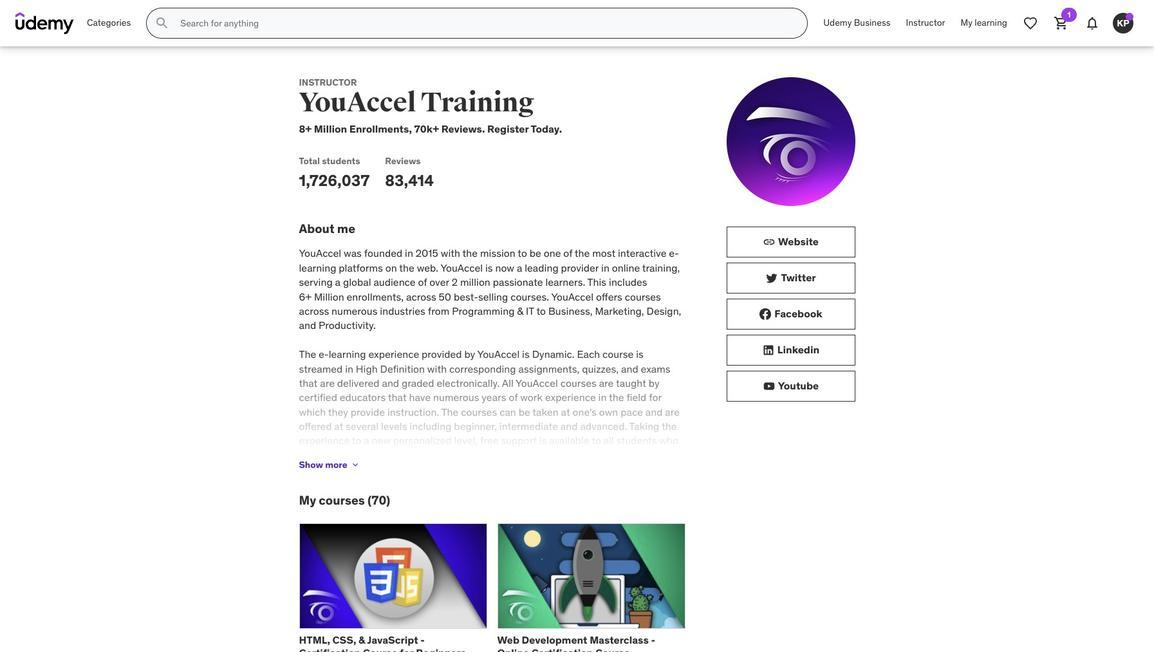 Task type: describe. For each thing, give the bounding box(es) containing it.
provider
[[561, 261, 599, 274]]

community
[[560, 550, 611, 563]]

my learning
[[961, 17, 1008, 28]]

founded
[[364, 247, 403, 260]]

students inside the e-learning experience provided by youaccel is dynamic. each course is streamed in high definition with corresponding assignments, quizzes, and exams that are delivered and graded electronically. all youaccel courses are taught by certified educators that have numerous years of work experience in the field for which they provide instruction. the courses can be taken at one's own pace and are offered at several levels including beginner, intermediate and advanced. taking the experience to a new personalized level, free support is available to all students who register for a course. all courses come with a certificate of completion and no age restrictions apply.
[[617, 434, 657, 447]]

design,
[[647, 305, 682, 318]]

of down community
[[583, 564, 591, 577]]

and down "definition"
[[382, 377, 399, 390]]

reviews
[[385, 155, 421, 167]]

enrollments,
[[350, 122, 412, 135]]

a up passionate
[[517, 261, 523, 274]]

1 horizontal spatial that
[[388, 391, 407, 404]]

my for my courses (70)
[[299, 493, 316, 508]]

to down date,
[[369, 593, 378, 606]]

are down streamed
[[320, 377, 335, 390]]

2 vertical spatial experience
[[299, 434, 350, 447]]

field
[[627, 391, 647, 404]]

taken
[[533, 406, 559, 418]]

contributors
[[436, 579, 493, 592]]

small image for linkedin
[[763, 344, 775, 357]]

in left 2015
[[405, 247, 413, 260]]

youaccel was founded in 2015 with the mission to be one of the most interactive e- learning platforms on the web. youaccel is now a leading provider in online training, serving a global audience of over 2 million passionate learners. this includes 6+ million enrollments, across 50 best-selling courses. youaccel offers courses across numerous industries from programming & it to business, marketing, design, and productivity.
[[299, 247, 682, 332]]

be inside youaccel strongly believes that the future of online learning will be through open community-based initiatives, where everyone's voice is equally heard. this is exactly what youaccel strives to achieve – an inclusive environment, where students have control over the direction of course content. youaccel courses are continuously updated based on feedback from students and engaged community members. youaccel instructors encourage communication at every step of the learning process. to date, hundreds of contributors around the globe have invested both time and resources, to ensure youaccel courses meet the highest level of quality. youaccel instructors are world renowned and many of them have been featured in mainstream publications such as forbes, mashable, entrepreneur, and pbs among others.
[[592, 492, 603, 505]]

about me
[[299, 221, 356, 236]]

and up taught
[[622, 362, 639, 375]]

and inside youaccel was founded in 2015 with the mission to be one of the most interactive e- learning platforms on the web. youaccel is now a leading provider in online training, serving a global audience of over 2 million passionate learners. this includes 6+ million enrollments, across 50 best-selling courses. youaccel offers courses across numerous industries from programming & it to business, marketing, design, and productivity.
[[299, 319, 316, 332]]

udemy image
[[15, 12, 74, 34]]

courses down the restrictions
[[319, 493, 365, 508]]

reviews 83,414
[[385, 155, 434, 191]]

the down every
[[530, 579, 545, 592]]

is up certificate
[[540, 434, 547, 447]]

learning inside youaccel was founded in 2015 with the mission to be one of the most interactive e- learning platforms on the web. youaccel is now a leading provider in online training, serving a global audience of over 2 million passionate learners. this includes 6+ million enrollments, across 50 best-selling courses. youaccel offers courses across numerous industries from programming & it to business, marketing, design, and productivity.
[[299, 261, 337, 274]]

total students 1,726,037
[[299, 155, 370, 191]]

exactly
[[651, 507, 683, 519]]

of down achieve
[[417, 535, 426, 548]]

my courses (70)
[[299, 493, 390, 508]]

online inside youaccel was founded in 2015 with the mission to be one of the most interactive e- learning platforms on the web. youaccel is now a leading provider in online training, serving a global audience of over 2 million passionate learners. this includes 6+ million enrollments, across 50 best-selling courses. youaccel offers courses across numerous industries from programming & it to business, marketing, design, and productivity.
[[612, 261, 640, 274]]

youaccel down about
[[299, 247, 342, 260]]

beginners
[[416, 646, 466, 652]]

over inside youaccel was founded in 2015 with the mission to be one of the most interactive e- learning platforms on the web. youaccel is now a leading provider in online training, serving a global audience of over 2 million passionate learners. this includes 6+ million enrollments, across 50 best-selling courses. youaccel offers courses across numerous industries from programming & it to business, marketing, design, and productivity.
[[430, 276, 450, 289]]

online
[[498, 646, 530, 652]]

assignments,
[[519, 362, 580, 375]]

instructor for instructor
[[907, 17, 946, 28]]

have down level
[[574, 607, 596, 620]]

have up level
[[576, 579, 597, 592]]

direction
[[374, 535, 414, 548]]

of down available
[[555, 449, 564, 462]]

students down content.
[[454, 550, 495, 563]]

of down encourage in the left of the page
[[425, 579, 434, 592]]

productivity.
[[319, 319, 376, 332]]

1 horizontal spatial across
[[406, 290, 437, 303]]

others.
[[299, 636, 331, 649]]

through
[[606, 492, 642, 505]]

on inside youaccel strongly believes that the future of online learning will be through open community-based initiatives, where everyone's voice is equally heard. this is exactly what youaccel strives to achieve – an inclusive environment, where students have control over the direction of course content. youaccel courses are continuously updated based on feedback from students and engaged community members. youaccel instructors encourage communication at every step of the learning process. to date, hundreds of contributors around the globe have invested both time and resources, to ensure youaccel courses meet the highest level of quality. youaccel instructors are world renowned and many of them have been featured in mainstream publications such as forbes, mashable, entrepreneur, and pbs among others.
[[370, 550, 382, 563]]

who
[[660, 434, 679, 447]]

personalized
[[393, 434, 452, 447]]

invested
[[600, 579, 639, 592]]

of right one
[[564, 247, 573, 260]]

is up environment,
[[543, 507, 550, 519]]

course for &
[[363, 646, 398, 652]]

the up "provider"
[[575, 247, 590, 260]]

one
[[544, 247, 561, 260]]

resources,
[[319, 593, 367, 606]]

wishlist image
[[1024, 15, 1039, 31]]

linkedin link
[[727, 335, 856, 366]]

business,
[[549, 305, 593, 318]]

programming
[[452, 305, 515, 318]]

submit search image
[[155, 15, 170, 31]]

the left mission on the top left
[[463, 247, 478, 260]]

of up can
[[509, 391, 518, 404]]

and down process.
[[299, 593, 316, 606]]

best-
[[454, 290, 479, 303]]

2 instructors from the top
[[344, 607, 394, 620]]

small image for website
[[763, 236, 776, 249]]

youaccel strongly believes that the future of online learning will be through open community-based initiatives, where everyone's voice is equally heard. this is exactly what youaccel strives to achieve – an inclusive environment, where students have control over the direction of course content. youaccel courses are continuously updated based on feedback from students and engaged community members. youaccel instructors encourage communication at every step of the learning process. to date, hundreds of contributors around the globe have invested both time and resources, to ensure youaccel courses meet the highest level of quality. youaccel instructors are world renowned and many of them have been featured in mainstream publications such as forbes, mashable, entrepreneur, and pbs among others.
[[299, 492, 685, 649]]

development
[[522, 634, 588, 647]]

step
[[560, 564, 580, 577]]

which
[[299, 406, 326, 418]]

encourage
[[396, 564, 445, 577]]

the left future on the left bottom
[[445, 492, 460, 505]]

serving
[[299, 276, 333, 289]]

youaccel up world
[[414, 593, 457, 606]]

beginner,
[[454, 420, 497, 433]]

online inside youaccel strongly believes that the future of online learning will be through open community-based initiatives, where everyone's voice is equally heard. this is exactly what youaccel strives to achieve – an inclusive environment, where students have control over the direction of course content. youaccel courses are continuously updated based on feedback from students and engaged community members. youaccel instructors encourage communication at every step of the learning process. to date, hundreds of contributors around the globe have invested both time and resources, to ensure youaccel courses meet the highest level of quality. youaccel instructors are world renowned and many of them have been featured in mainstream publications such as forbes, mashable, entrepreneur, and pbs among others.
[[504, 492, 532, 505]]

more
[[325, 459, 348, 471]]

they
[[328, 406, 348, 418]]

meet
[[498, 593, 521, 606]]

and down been at bottom
[[604, 622, 621, 635]]

web
[[498, 634, 520, 647]]

levels
[[381, 420, 407, 433]]

training,
[[643, 261, 680, 274]]

html, css, & javascript - certification course for beginners
[[299, 634, 466, 652]]

apply.
[[354, 463, 381, 476]]

and up communication
[[497, 550, 514, 563]]

1 vertical spatial with
[[428, 362, 447, 375]]

among
[[646, 622, 678, 635]]

instruction.
[[388, 406, 440, 418]]

content.
[[462, 535, 500, 548]]

inclusive
[[474, 521, 514, 534]]

in down most
[[602, 261, 610, 274]]

course inside the e-learning experience provided by youaccel is dynamic. each course is streamed in high definition with corresponding assignments, quizzes, and exams that are delivered and graded electronically. all youaccel courses are taught by certified educators that have numerous years of work experience in the field for which they provide instruction. the courses can be taken at one's own pace and are offered at several levels including beginner, intermediate and advanced. taking the experience to a new personalized level, free support is available to all students who register for a course. all courses come with a certificate of completion and no age restrictions apply.
[[603, 348, 634, 361]]

the up audience
[[399, 261, 415, 274]]

courses inside youaccel was founded in 2015 with the mission to be one of the most interactive e- learning platforms on the web. youaccel is now a leading provider in online training, serving a global audience of over 2 million passionate learners. this includes 6+ million enrollments, across 50 best-selling courses. youaccel offers courses across numerous industries from programming & it to business, marketing, design, and productivity.
[[625, 290, 661, 303]]

and left no
[[621, 449, 638, 462]]

instructor for instructor youaccel training 8+ million enrollments, 70k+ reviews. register today.
[[299, 77, 357, 88]]

global
[[343, 276, 371, 289]]

1 vertical spatial based
[[340, 550, 368, 563]]

are up who
[[666, 406, 680, 418]]

to up leading
[[518, 247, 527, 260]]

is down the "open" on the right
[[641, 507, 648, 519]]

masterclass
[[590, 634, 649, 647]]

now
[[496, 261, 515, 274]]

show
[[299, 459, 323, 471]]

a left global
[[335, 276, 341, 289]]

& inside html, css, & javascript - certification course for beginners
[[359, 634, 365, 647]]

on inside youaccel was founded in 2015 with the mission to be one of the most interactive e- learning platforms on the web. youaccel is now a leading provider in online training, serving a global audience of over 2 million passionate learners. this includes 6+ million enrollments, across 50 best-selling courses. youaccel offers courses across numerous industries from programming & it to business, marketing, design, and productivity.
[[386, 261, 397, 274]]

course.
[[360, 449, 394, 462]]

that inside youaccel strongly believes that the future of online learning will be through open community-based initiatives, where everyone's voice is equally heard. this is exactly what youaccel strives to achieve – an inclusive environment, where students have control over the direction of course content. youaccel courses are continuously updated based on feedback from students and engaged community members. youaccel instructors encourage communication at every step of the learning process. to date, hundreds of contributors around the globe have invested both time and resources, to ensure youaccel courses meet the highest level of quality. youaccel instructors are world renowned and many of them have been featured in mainstream publications such as forbes, mashable, entrepreneur, and pbs among others.
[[424, 492, 442, 505]]

youaccel down community-
[[324, 521, 366, 534]]

register
[[299, 449, 335, 462]]

courses down personalized
[[410, 449, 446, 462]]

1 horizontal spatial where
[[579, 521, 607, 534]]

everyone's
[[465, 507, 514, 519]]

1 vertical spatial the
[[442, 406, 459, 418]]

the down strives
[[356, 535, 371, 548]]

such
[[415, 622, 437, 635]]

2 vertical spatial with
[[476, 449, 496, 462]]

and up taking
[[646, 406, 663, 418]]

learning down members. on the bottom of the page
[[611, 564, 649, 577]]

have down exactly
[[652, 521, 674, 534]]

0 vertical spatial that
[[299, 377, 318, 390]]

leading
[[525, 261, 559, 274]]

support
[[501, 434, 537, 447]]

you have alerts image
[[1127, 13, 1134, 21]]

courses down environment,
[[547, 535, 583, 548]]

courses down quizzes,
[[561, 377, 597, 390]]

the up many
[[524, 593, 539, 606]]

in up delivered
[[345, 362, 354, 375]]

each
[[577, 348, 600, 361]]

a down free
[[498, 449, 504, 462]]

provided
[[422, 348, 462, 361]]

facebook
[[775, 308, 823, 320]]

interactive
[[618, 247, 667, 260]]

pbs
[[623, 622, 644, 635]]

to left all
[[592, 434, 602, 447]]

–
[[451, 521, 458, 534]]

what
[[299, 521, 322, 534]]

continuously
[[603, 535, 661, 548]]

youaccel up business,
[[552, 290, 594, 303]]

the up who
[[662, 420, 677, 433]]

Search for anything text field
[[178, 12, 792, 34]]

0 vertical spatial where
[[434, 507, 463, 519]]

them
[[548, 607, 572, 620]]

hundreds
[[379, 579, 422, 592]]

my for my learning
[[961, 17, 973, 28]]

83,414
[[385, 171, 434, 191]]

learning inside the e-learning experience provided by youaccel is dynamic. each course is streamed in high definition with corresponding assignments, quizzes, and exams that are delivered and graded electronically. all youaccel courses are taught by certified educators that have numerous years of work experience in the field for which they provide instruction. the courses can be taken at one's own pace and are offered at several levels including beginner, intermediate and advanced. taking the experience to a new personalized level, free support is available to all students who register for a course. all courses come with a certificate of completion and no age restrictions apply.
[[329, 348, 366, 361]]

training
[[421, 86, 535, 119]]

udemy business
[[824, 17, 891, 28]]



Task type: vqa. For each thing, say whether or not it's contained in the screenshot.
the 'Science'
no



Task type: locate. For each thing, give the bounding box(es) containing it.
0 horizontal spatial by
[[465, 348, 476, 361]]

control
[[299, 535, 332, 548]]

offered
[[299, 420, 332, 433]]

the up streamed
[[299, 348, 316, 361]]

1 horizontal spatial this
[[619, 507, 638, 519]]

e- up training,
[[669, 247, 679, 260]]

0 vertical spatial across
[[406, 290, 437, 303]]

0 horizontal spatial e-
[[319, 348, 329, 361]]

xsmall image
[[350, 460, 360, 470]]

small image for facebook
[[760, 308, 773, 321]]

& inside youaccel was founded in 2015 with the mission to be one of the most interactive e- learning platforms on the web. youaccel is now a leading provider in online training, serving a global audience of over 2 million passionate learners. this includes 6+ million enrollments, across 50 best-selling courses. youaccel offers courses across numerous industries from programming & it to business, marketing, design, and productivity.
[[517, 305, 524, 318]]

youaccel up enrollments,
[[299, 86, 416, 119]]

0 vertical spatial be
[[530, 247, 542, 260]]

youaccel up mainstream
[[299, 607, 342, 620]]

is left now
[[486, 261, 493, 274]]

0 horizontal spatial my
[[299, 493, 316, 508]]

1 horizontal spatial at
[[521, 564, 530, 577]]

0 horizontal spatial numerous
[[332, 305, 378, 318]]

experience up one's
[[546, 391, 596, 404]]

the
[[299, 348, 316, 361], [442, 406, 459, 418]]

web development masterclass - online certification course link
[[498, 634, 656, 652]]

notifications image
[[1085, 15, 1101, 31]]

ensure
[[381, 593, 412, 606]]

across down 6+ million at the top left of the page
[[299, 305, 329, 318]]

show more button
[[299, 452, 360, 478]]

with down provided
[[428, 362, 447, 375]]

across
[[406, 290, 437, 303], [299, 305, 329, 318]]

e- up streamed
[[319, 348, 329, 361]]

1 course from the left
[[363, 646, 398, 652]]

small image inside facebook link
[[760, 308, 773, 321]]

where
[[434, 507, 463, 519], [579, 521, 607, 534]]

certification for development
[[532, 646, 593, 652]]

students
[[322, 155, 360, 167], [617, 434, 657, 447], [610, 521, 650, 534], [454, 550, 495, 563]]

youaccel training image
[[727, 77, 856, 206]]

1 vertical spatial across
[[299, 305, 329, 318]]

0 horizontal spatial instructor
[[299, 77, 357, 88]]

1 vertical spatial instructor
[[299, 77, 357, 88]]

1 horizontal spatial certification
[[532, 646, 593, 652]]

been
[[598, 607, 621, 620]]

learning inside my learning link
[[975, 17, 1008, 28]]

courses up beginner,
[[461, 406, 497, 418]]

this down "through"
[[619, 507, 638, 519]]

70k+
[[414, 122, 439, 135]]

0 vertical spatial small image
[[763, 236, 776, 249]]

at left one's
[[561, 406, 570, 418]]

0 horizontal spatial on
[[370, 550, 382, 563]]

me
[[337, 221, 356, 236]]

all
[[604, 434, 614, 447]]

0 vertical spatial instructors
[[344, 564, 394, 577]]

small image for twitter
[[766, 272, 779, 285]]

today.
[[531, 122, 562, 135]]

is
[[486, 261, 493, 274], [522, 348, 530, 361], [637, 348, 644, 361], [540, 434, 547, 447], [543, 507, 550, 519], [641, 507, 648, 519]]

course inside html, css, & javascript - certification course for beginners
[[363, 646, 398, 652]]

in inside youaccel strongly believes that the future of online learning will be through open community-based initiatives, where everyone's voice is equally heard. this is exactly what youaccel strives to achieve – an inclusive environment, where students have control over the direction of course content. youaccel courses are continuously updated based on feedback from students and engaged community members. youaccel instructors encourage communication at every step of the learning process. to date, hundreds of contributors around the globe have invested both time and resources, to ensure youaccel courses meet the highest level of quality. youaccel instructors are world renowned and many of them have been featured in mainstream publications such as forbes, mashable, entrepreneur, and pbs among others.
[[665, 607, 674, 620]]

million
[[460, 276, 491, 289]]

years
[[482, 391, 507, 404]]

0 horizontal spatial over
[[334, 535, 354, 548]]

1
[[1068, 10, 1072, 19]]

courses down 'contributors'
[[459, 593, 495, 606]]

0 vertical spatial online
[[612, 261, 640, 274]]

are down quizzes,
[[599, 377, 614, 390]]

learning left wishlist icon
[[975, 17, 1008, 28]]

0 vertical spatial by
[[465, 348, 476, 361]]

several
[[346, 420, 379, 433]]

1 horizontal spatial e-
[[669, 247, 679, 260]]

1 vertical spatial experience
[[546, 391, 596, 404]]

course inside web development masterclass - online certification course
[[596, 646, 630, 652]]

be up leading
[[530, 247, 542, 260]]

0 vertical spatial course
[[603, 348, 634, 361]]

on
[[386, 261, 397, 274], [370, 550, 382, 563]]

for left the xsmall icon
[[337, 449, 350, 462]]

all right the course.
[[396, 449, 407, 462]]

1 vertical spatial small image
[[763, 380, 776, 393]]

of left them
[[536, 607, 545, 620]]

certified
[[299, 391, 337, 404]]

to right it at the top left
[[537, 305, 546, 318]]

0 vertical spatial all
[[502, 377, 514, 390]]

of up everyone's
[[493, 492, 502, 505]]

1 certification from the left
[[299, 646, 361, 652]]

1 vertical spatial at
[[335, 420, 344, 433]]

0 horizontal spatial certification
[[299, 646, 361, 652]]

over right control
[[334, 535, 354, 548]]

an
[[460, 521, 471, 534]]

youaccel up 2
[[441, 261, 483, 274]]

renowned
[[441, 607, 487, 620]]

of up been at bottom
[[602, 593, 611, 606]]

0 vertical spatial with
[[441, 247, 461, 260]]

0 vertical spatial experience
[[369, 348, 419, 361]]

students down taking
[[617, 434, 657, 447]]

1 horizontal spatial the
[[442, 406, 459, 418]]

2
[[452, 276, 458, 289]]

many
[[509, 607, 534, 620]]

2 - from the left
[[651, 634, 656, 647]]

course
[[363, 646, 398, 652], [596, 646, 630, 652]]

- right "pbs"
[[651, 634, 656, 647]]

1 vertical spatial on
[[370, 550, 382, 563]]

0 horizontal spatial course
[[363, 646, 398, 652]]

every
[[533, 564, 557, 577]]

are down ensure
[[396, 607, 411, 620]]

course down the publications
[[363, 646, 398, 652]]

course down "pbs"
[[596, 646, 630, 652]]

1 vertical spatial that
[[388, 391, 407, 404]]

1 vertical spatial instructors
[[344, 607, 394, 620]]

delivered
[[337, 377, 380, 390]]

a up the apply.
[[352, 449, 358, 462]]

learning up serving
[[299, 261, 337, 274]]

heard.
[[588, 507, 617, 519]]

- inside web development masterclass - online certification course
[[651, 634, 656, 647]]

1 vertical spatial small image
[[766, 272, 779, 285]]

small image inside website link
[[763, 236, 776, 249]]

students inside total students 1,726,037
[[322, 155, 360, 167]]

engaged
[[517, 550, 557, 563]]

1 horizontal spatial numerous
[[434, 391, 480, 404]]

on down direction at the bottom of the page
[[370, 550, 382, 563]]

0 vertical spatial at
[[561, 406, 570, 418]]

1 horizontal spatial online
[[612, 261, 640, 274]]

and down meet
[[489, 607, 507, 620]]

is up exams
[[637, 348, 644, 361]]

from inside youaccel was founded in 2015 with the mission to be one of the most interactive e- learning platforms on the web. youaccel is now a leading provider in online training, serving a global audience of over 2 million passionate learners. this includes 6+ million enrollments, across 50 best-selling courses. youaccel offers courses across numerous industries from programming & it to business, marketing, design, and productivity.
[[428, 305, 450, 318]]

members.
[[613, 550, 659, 563]]

1 horizontal spatial experience
[[369, 348, 419, 361]]

courses
[[625, 290, 661, 303], [561, 377, 597, 390], [461, 406, 497, 418], [410, 449, 446, 462], [319, 493, 365, 508], [547, 535, 583, 548], [459, 593, 495, 606]]

pace
[[621, 406, 643, 418]]

small image inside linkedin link
[[763, 344, 775, 357]]

intermediate
[[500, 420, 558, 433]]

from
[[428, 305, 450, 318], [430, 550, 452, 563]]

is up assignments,
[[522, 348, 530, 361]]

0 vertical spatial small image
[[763, 344, 775, 357]]

numerous inside youaccel was founded in 2015 with the mission to be one of the most interactive e- learning platforms on the web. youaccel is now a leading provider in online training, serving a global audience of over 2 million passionate learners. this includes 6+ million enrollments, across 50 best-selling courses. youaccel offers courses across numerous industries from programming & it to business, marketing, design, and productivity.
[[332, 305, 378, 318]]

students up "continuously"
[[610, 521, 650, 534]]

0 horizontal spatial course
[[428, 535, 459, 548]]

feedback
[[385, 550, 427, 563]]

small image left website
[[763, 236, 776, 249]]

1 vertical spatial from
[[430, 550, 452, 563]]

my up the what
[[299, 493, 316, 508]]

javascript
[[367, 634, 418, 647]]

0 vertical spatial based
[[355, 507, 383, 519]]

instructor inside instructor youaccel training 8+ million enrollments, 70k+ reviews. register today.
[[299, 77, 357, 88]]

2 horizontal spatial that
[[424, 492, 442, 505]]

0 horizontal spatial across
[[299, 305, 329, 318]]

my learning link
[[954, 8, 1016, 39]]

1 vertical spatial for
[[337, 449, 350, 462]]

e- inside youaccel was founded in 2015 with the mission to be one of the most interactive e- learning platforms on the web. youaccel is now a leading provider in online training, serving a global audience of over 2 million passionate learners. this includes 6+ million enrollments, across 50 best-selling courses. youaccel offers courses across numerous industries from programming & it to business, marketing, design, and productivity.
[[669, 247, 679, 260]]

for down the publications
[[400, 646, 414, 652]]

small image left facebook
[[760, 308, 773, 321]]

small image inside youtube link
[[763, 380, 776, 393]]

both
[[641, 579, 662, 592]]

are up community
[[585, 535, 600, 548]]

level
[[578, 593, 599, 606]]

youaccel up corresponding
[[478, 348, 520, 361]]

instructors up the publications
[[344, 607, 394, 620]]

2 vertical spatial small image
[[760, 308, 773, 321]]

this inside youaccel strongly believes that the future of online learning will be through open community-based initiatives, where everyone's voice is equally heard. this is exactly what youaccel strives to achieve – an inclusive environment, where students have control over the direction of course content. youaccel courses are continuously updated based on feedback from students and engaged community members. youaccel instructors encourage communication at every step of the learning process. to date, hundreds of contributors around the globe have invested both time and resources, to ensure youaccel courses meet the highest level of quality. youaccel instructors are world renowned and many of them have been featured in mainstream publications such as forbes, mashable, entrepreneur, and pbs among others.
[[619, 507, 638, 519]]

from down 50
[[428, 305, 450, 318]]

at inside youaccel strongly believes that the future of online learning will be through open community-based initiatives, where everyone's voice is equally heard. this is exactly what youaccel strives to achieve – an inclusive environment, where students have control over the direction of course content. youaccel courses are continuously updated based on feedback from students and engaged community members. youaccel instructors encourage communication at every step of the learning process. to date, hundreds of contributors around the globe have invested both time and resources, to ensure youaccel courses meet the highest level of quality. youaccel instructors are world renowned and many of them have been featured in mainstream publications such as forbes, mashable, entrepreneur, and pbs among others.
[[521, 564, 530, 577]]

0 horizontal spatial this
[[588, 276, 607, 289]]

1 horizontal spatial over
[[430, 276, 450, 289]]

to
[[340, 579, 351, 592]]

and up available
[[561, 420, 578, 433]]

0 horizontal spatial for
[[337, 449, 350, 462]]

the up own at the bottom right of page
[[609, 391, 624, 404]]

completion
[[567, 449, 619, 462]]

0 vertical spatial for
[[649, 391, 662, 404]]

over left 2
[[430, 276, 450, 289]]

linkedin
[[778, 344, 820, 356]]

0 horizontal spatial &
[[359, 634, 365, 647]]

be inside the e-learning experience provided by youaccel is dynamic. each course is streamed in high definition with corresponding assignments, quizzes, and exams that are delivered and graded electronically. all youaccel courses are taught by certified educators that have numerous years of work experience in the field for which they provide instruction. the courses can be taken at one's own pace and are offered at several levels including beginner, intermediate and advanced. taking the experience to a new personalized level, free support is available to all students who register for a course. all courses come with a certificate of completion and no age restrictions apply.
[[519, 406, 531, 418]]

udemy business link
[[816, 8, 899, 39]]

course for masterclass
[[596, 646, 630, 652]]

with right 2015
[[441, 247, 461, 260]]

of
[[564, 247, 573, 260], [418, 276, 427, 289], [509, 391, 518, 404], [555, 449, 564, 462], [493, 492, 502, 505], [417, 535, 426, 548], [583, 564, 591, 577], [425, 579, 434, 592], [602, 593, 611, 606], [536, 607, 545, 620]]

small image inside twitter link
[[766, 272, 779, 285]]

have inside the e-learning experience provided by youaccel is dynamic. each course is streamed in high definition with corresponding assignments, quizzes, and exams that are delivered and graded electronically. all youaccel courses are taught by certified educators that have numerous years of work experience in the field for which they provide instruction. the courses can be taken at one's own pace and are offered at several levels including beginner, intermediate and advanced. taking the experience to a new personalized level, free support is available to all students who register for a course. all courses come with a certificate of completion and no age restrictions apply.
[[409, 391, 431, 404]]

that up instruction.
[[388, 391, 407, 404]]

1 vertical spatial online
[[504, 492, 532, 505]]

1 link
[[1047, 8, 1078, 39]]

online up voice at the left bottom
[[504, 492, 532, 505]]

it
[[526, 305, 535, 318]]

1 horizontal spatial by
[[649, 377, 660, 390]]

1 vertical spatial by
[[649, 377, 660, 390]]

youaccel up engaged
[[502, 535, 544, 548]]

2 vertical spatial be
[[592, 492, 603, 505]]

categories button
[[79, 8, 139, 39]]

educators
[[340, 391, 386, 404]]

0 vertical spatial &
[[517, 305, 524, 318]]

small image
[[763, 236, 776, 249], [766, 272, 779, 285], [760, 308, 773, 321]]

with inside youaccel was founded in 2015 with the mission to be one of the most interactive e- learning platforms on the web. youaccel is now a leading provider in online training, serving a global audience of over 2 million passionate learners. this includes 6+ million enrollments, across 50 best-selling courses. youaccel offers courses across numerous industries from programming & it to business, marketing, design, and productivity.
[[441, 247, 461, 260]]

1 vertical spatial e-
[[319, 348, 329, 361]]

2 horizontal spatial experience
[[546, 391, 596, 404]]

is inside youaccel was founded in 2015 with the mission to be one of the most interactive e- learning platforms on the web. youaccel is now a leading provider in online training, serving a global audience of over 2 million passionate learners. this includes 6+ million enrollments, across 50 best-selling courses. youaccel offers courses across numerous industries from programming & it to business, marketing, design, and productivity.
[[486, 261, 493, 274]]

1 vertical spatial where
[[579, 521, 607, 534]]

be up intermediate
[[519, 406, 531, 418]]

instructor right 'business'
[[907, 17, 946, 28]]

this up offers
[[588, 276, 607, 289]]

time
[[665, 579, 685, 592]]

instructor youaccel training 8+ million enrollments, 70k+ reviews. register today.
[[299, 77, 562, 135]]

0 vertical spatial the
[[299, 348, 316, 361]]

based
[[355, 507, 383, 519], [340, 550, 368, 563]]

youaccel up community-
[[299, 492, 342, 505]]

2 vertical spatial at
[[521, 564, 530, 577]]

1 - from the left
[[421, 634, 425, 647]]

this inside youaccel was founded in 2015 with the mission to be one of the most interactive e- learning platforms on the web. youaccel is now a leading provider in online training, serving a global audience of over 2 million passionate learners. this includes 6+ million enrollments, across 50 best-selling courses. youaccel offers courses across numerous industries from programming & it to business, marketing, design, and productivity.
[[588, 276, 607, 289]]

1 vertical spatial all
[[396, 449, 407, 462]]

0 vertical spatial from
[[428, 305, 450, 318]]

level,
[[454, 434, 478, 447]]

2 vertical spatial that
[[424, 492, 442, 505]]

from inside youaccel strongly believes that the future of online learning will be through open community-based initiatives, where everyone's voice is equally heard. this is exactly what youaccel strives to achieve – an inclusive environment, where students have control over the direction of course content. youaccel courses are continuously updated based on feedback from students and engaged community members. youaccel instructors encourage communication at every step of the learning process. to date, hundreds of contributors around the globe have invested both time and resources, to ensure youaccel courses meet the highest level of quality. youaccel instructors are world renowned and many of them have been featured in mainstream publications such as forbes, mashable, entrepreneur, and pbs among others.
[[430, 550, 452, 563]]

certification inside web development masterclass - online certification course
[[532, 646, 593, 652]]

& left it at the top left
[[517, 305, 524, 318]]

0 horizontal spatial the
[[299, 348, 316, 361]]

that up the initiatives,
[[424, 492, 442, 505]]

2 course from the left
[[596, 646, 630, 652]]

1 horizontal spatial course
[[596, 646, 630, 652]]

0 vertical spatial instructor
[[907, 17, 946, 28]]

0 vertical spatial on
[[386, 261, 397, 274]]

available
[[550, 434, 590, 447]]

provide
[[351, 406, 385, 418]]

1 vertical spatial over
[[334, 535, 354, 548]]

1 horizontal spatial instructor
[[907, 17, 946, 28]]

0 horizontal spatial where
[[434, 507, 463, 519]]

featured
[[624, 607, 663, 620]]

process.
[[299, 579, 338, 592]]

0 horizontal spatial all
[[396, 449, 407, 462]]

1 vertical spatial &
[[359, 634, 365, 647]]

show more
[[299, 459, 348, 471]]

taught
[[616, 377, 647, 390]]

1 horizontal spatial all
[[502, 377, 514, 390]]

udemy
[[824, 17, 852, 28]]

a left new
[[364, 434, 370, 447]]

courses down "includes"
[[625, 290, 661, 303]]

categories
[[87, 17, 131, 28]]

this
[[588, 276, 607, 289], [619, 507, 638, 519]]

by down exams
[[649, 377, 660, 390]]

1 horizontal spatial course
[[603, 348, 634, 361]]

course inside youaccel strongly believes that the future of online learning will be through open community-based initiatives, where everyone's voice is equally heard. this is exactly what youaccel strives to achieve – an inclusive environment, where students have control over the direction of course content. youaccel courses are continuously updated based on feedback from students and engaged community members. youaccel instructors encourage communication at every step of the learning process. to date, hundreds of contributors around the globe have invested both time and resources, to ensure youaccel courses meet the highest level of quality. youaccel instructors are world renowned and many of them have been featured in mainstream publications such as forbes, mashable, entrepreneur, and pbs among others.
[[428, 535, 459, 548]]

to down several
[[352, 434, 362, 447]]

be inside youaccel was founded in 2015 with the mission to be one of the most interactive e- learning platforms on the web. youaccel is now a leading provider in online training, serving a global audience of over 2 million passionate learners. this includes 6+ million enrollments, across 50 best-selling courses. youaccel offers courses across numerous industries from programming & it to business, marketing, design, and productivity.
[[530, 247, 542, 260]]

youaccel up process.
[[299, 564, 342, 577]]

2 certification from the left
[[532, 646, 593, 652]]

numerous down electronically.
[[434, 391, 480, 404]]

1 horizontal spatial for
[[400, 646, 414, 652]]

have down graded
[[409, 391, 431, 404]]

youaccel up work
[[516, 377, 558, 390]]

the down community
[[594, 564, 609, 577]]

reviews.
[[442, 122, 485, 135]]

million
[[314, 122, 347, 135]]

youaccel inside instructor youaccel training 8+ million enrollments, 70k+ reviews. register today.
[[299, 86, 416, 119]]

strives
[[369, 521, 399, 534]]

numerous inside the e-learning experience provided by youaccel is dynamic. each course is streamed in high definition with corresponding assignments, quizzes, and exams that are delivered and graded electronically. all youaccel courses are taught by certified educators that have numerous years of work experience in the field for which they provide instruction. the courses can be taken at one's own pace and are offered at several levels including beginner, intermediate and advanced. taking the experience to a new personalized level, free support is available to all students who register for a course. all courses come with a certificate of completion and no age restrictions apply.
[[434, 391, 480, 404]]

to down the initiatives,
[[401, 521, 411, 534]]

numerous up productivity.
[[332, 305, 378, 318]]

1 horizontal spatial -
[[651, 634, 656, 647]]

html,
[[299, 634, 330, 647]]

-
[[421, 634, 425, 647], [651, 634, 656, 647]]

across up industries
[[406, 290, 437, 303]]

globe
[[547, 579, 573, 592]]

online
[[612, 261, 640, 274], [504, 492, 532, 505]]

1 instructors from the top
[[344, 564, 394, 577]]

certification for css,
[[299, 646, 361, 652]]

youtube link
[[727, 371, 856, 402]]

where down heard.
[[579, 521, 607, 534]]

my right the instructor link on the right top of page
[[961, 17, 973, 28]]

- inside html, css, & javascript - certification course for beginners
[[421, 634, 425, 647]]

e- inside the e-learning experience provided by youaccel is dynamic. each course is streamed in high definition with corresponding assignments, quizzes, and exams that are delivered and graded electronically. all youaccel courses are taught by certified educators that have numerous years of work experience in the field for which they provide instruction. the courses can be taken at one's own pace and are offered at several levels including beginner, intermediate and advanced. taking the experience to a new personalized level, free support is available to all students who register for a course. all courses come with a certificate of completion and no age restrictions apply.
[[319, 348, 329, 361]]

0 vertical spatial e-
[[669, 247, 679, 260]]

believes
[[384, 492, 421, 505]]

environment,
[[516, 521, 576, 534]]

industries
[[380, 305, 426, 318]]

mashable,
[[489, 622, 536, 635]]

small image for youtube
[[763, 380, 776, 393]]

0 vertical spatial this
[[588, 276, 607, 289]]

that up 'certified'
[[299, 377, 318, 390]]

0 horizontal spatial at
[[335, 420, 344, 433]]

by up corresponding
[[465, 348, 476, 361]]

0 vertical spatial numerous
[[332, 305, 378, 318]]

learners.
[[546, 276, 586, 289]]

0 horizontal spatial that
[[299, 377, 318, 390]]

at down engaged
[[521, 564, 530, 577]]

0 horizontal spatial online
[[504, 492, 532, 505]]

1 vertical spatial my
[[299, 493, 316, 508]]

2 horizontal spatial for
[[649, 391, 662, 404]]

initiatives,
[[385, 507, 432, 519]]

2 vertical spatial for
[[400, 646, 414, 652]]

1 horizontal spatial on
[[386, 261, 397, 274]]

over inside youaccel strongly believes that the future of online learning will be through open community-based initiatives, where everyone's voice is equally heard. this is exactly what youaccel strives to achieve – an inclusive environment, where students have control over the direction of course content. youaccel courses are continuously updated based on feedback from students and engaged community members. youaccel instructors encourage communication at every step of the learning process. to date, hundreds of contributors around the globe have invested both time and resources, to ensure youaccel courses meet the highest level of quality. youaccel instructors are world renowned and many of them have been featured in mainstream publications such as forbes, mashable, entrepreneur, and pbs among others.
[[334, 535, 354, 548]]

0 horizontal spatial -
[[421, 634, 425, 647]]

certification inside html, css, & javascript - certification course for beginners
[[299, 646, 361, 652]]

high
[[356, 362, 378, 375]]

1 vertical spatial numerous
[[434, 391, 480, 404]]

in up own at the bottom right of page
[[599, 391, 607, 404]]

twitter link
[[727, 263, 856, 294]]

1 vertical spatial course
[[428, 535, 459, 548]]

no
[[641, 449, 652, 462]]

on up audience
[[386, 261, 397, 274]]

1 horizontal spatial &
[[517, 305, 524, 318]]

learning up equally
[[534, 492, 572, 505]]

2 horizontal spatial at
[[561, 406, 570, 418]]

- left as
[[421, 634, 425, 647]]

experience up "definition"
[[369, 348, 419, 361]]

shopping cart with 1 item image
[[1054, 15, 1070, 31]]

all up "years"
[[502, 377, 514, 390]]

around
[[495, 579, 527, 592]]

the e-learning experience provided by youaccel is dynamic. each course is streamed in high definition with corresponding assignments, quizzes, and exams that are delivered and graded electronically. all youaccel courses are taught by certified educators that have numerous years of work experience in the field for which they provide instruction. the courses can be taken at one's own pace and are offered at several levels including beginner, intermediate and advanced. taking the experience to a new personalized level, free support is available to all students who register for a course. all courses come with a certificate of completion and no age restrictions apply.
[[299, 348, 680, 476]]

achieve
[[413, 521, 448, 534]]

small image
[[763, 344, 775, 357], [763, 380, 776, 393]]

open
[[644, 492, 668, 505]]

be
[[530, 247, 542, 260], [519, 406, 531, 418], [592, 492, 603, 505]]

of down web.
[[418, 276, 427, 289]]

for inside html, css, & javascript - certification course for beginners
[[400, 646, 414, 652]]



